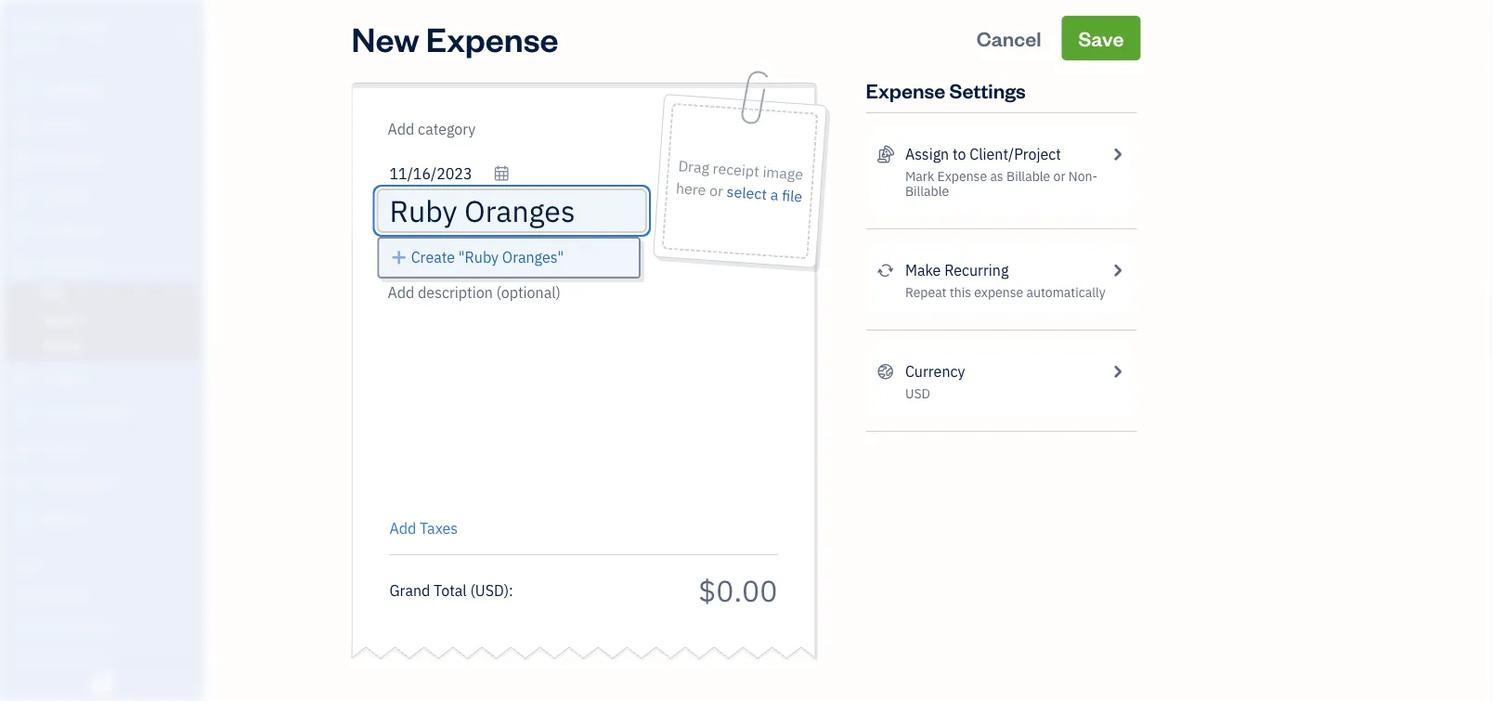 Task type: describe. For each thing, give the bounding box(es) containing it.
Merchant text field
[[390, 192, 643, 229]]

report image
[[12, 511, 34, 529]]

team members image
[[14, 588, 199, 603]]

make
[[905, 260, 941, 280]]

timer image
[[12, 405, 34, 423]]

create "ruby oranges" list box
[[379, 239, 639, 277]]

recurring
[[945, 260, 1009, 280]]

expensesrebilling image
[[877, 143, 894, 165]]

total
[[434, 580, 467, 600]]

oranges
[[53, 16, 109, 36]]

expense settings
[[866, 77, 1026, 103]]

estimate image
[[12, 151, 34, 170]]

ruby oranges owner
[[15, 16, 109, 52]]

as
[[990, 168, 1004, 185]]

):
[[504, 580, 513, 600]]

1 horizontal spatial usd
[[905, 385, 930, 402]]

plus image
[[390, 246, 408, 268]]

items and services image
[[14, 618, 199, 632]]

to
[[953, 144, 966, 164]]

non-
[[1069, 168, 1098, 185]]

assign to client/project
[[905, 144, 1061, 164]]

or for drag receipt image here or
[[709, 180, 724, 201]]

settings
[[949, 77, 1026, 103]]

repeat
[[905, 284, 947, 301]]

client/project
[[970, 144, 1061, 164]]

grand total ( usd ):
[[390, 580, 513, 600]]

select a file button
[[726, 180, 803, 208]]

add
[[390, 519, 416, 538]]

assign
[[905, 144, 949, 164]]

client image
[[12, 116, 34, 135]]

1 vertical spatial usd
[[475, 580, 504, 600]]

expense for new expense
[[426, 16, 559, 60]]

a
[[770, 185, 779, 205]]

create
[[411, 247, 455, 267]]

expense image
[[12, 257, 34, 276]]

mark expense as billable or non- billable
[[905, 168, 1098, 200]]

money image
[[12, 440, 34, 459]]

here
[[675, 178, 707, 200]]

ruby
[[15, 16, 50, 36]]

Date in MM/DD/YYYY format text field
[[390, 164, 510, 183]]

invoice image
[[12, 187, 34, 205]]

payment image
[[12, 222, 34, 241]]

save
[[1078, 25, 1124, 51]]

add taxes
[[390, 519, 458, 538]]

cancel button
[[960, 16, 1058, 60]]

new expense
[[351, 16, 559, 60]]

grand
[[390, 580, 430, 600]]

select a file
[[726, 182, 803, 206]]

chart image
[[12, 475, 34, 494]]

receipt
[[712, 158, 760, 181]]

drag receipt image here or
[[675, 156, 804, 201]]

file
[[781, 185, 803, 206]]

currency
[[905, 362, 965, 381]]

freshbooks image
[[87, 671, 117, 694]]



Task type: locate. For each thing, give the bounding box(es) containing it.
(
[[470, 580, 475, 600]]

apps image
[[14, 558, 199, 573]]

or inside mark expense as billable or non- billable
[[1054, 168, 1066, 185]]

save button
[[1062, 16, 1141, 60]]

make recurring
[[905, 260, 1009, 280]]

1 vertical spatial expense
[[866, 77, 945, 103]]

or left non-
[[1054, 168, 1066, 185]]

1 vertical spatial chevronright image
[[1109, 360, 1126, 383]]

expense inside mark expense as billable or non- billable
[[937, 168, 987, 185]]

Amount (USD) text field
[[698, 571, 778, 610]]

image
[[762, 162, 804, 184]]

add taxes button
[[390, 517, 458, 540]]

billable
[[1007, 168, 1050, 185], [905, 182, 949, 200]]

mark
[[905, 168, 934, 185]]

chevronright image
[[1109, 259, 1126, 281], [1109, 360, 1126, 383]]

or inside drag receipt image here or
[[709, 180, 724, 201]]

create "ruby oranges"
[[411, 247, 564, 267]]

currencyandlanguage image
[[877, 360, 894, 383]]

0 vertical spatial chevronright image
[[1109, 259, 1126, 281]]

cancel
[[977, 25, 1042, 51]]

expense for mark expense as billable or non- billable
[[937, 168, 987, 185]]

main element
[[0, 0, 251, 701]]

oranges"
[[502, 247, 564, 267]]

1 horizontal spatial or
[[1054, 168, 1066, 185]]

expense
[[426, 16, 559, 60], [866, 77, 945, 103], [937, 168, 987, 185]]

0 horizontal spatial billable
[[905, 182, 949, 200]]

usd down currency
[[905, 385, 930, 402]]

0 horizontal spatial usd
[[475, 580, 504, 600]]

usd right "total"
[[475, 580, 504, 600]]

owner
[[15, 37, 49, 52]]

repeat this expense automatically
[[905, 284, 1106, 301]]

billable down client/project
[[1007, 168, 1050, 185]]

0 horizontal spatial or
[[709, 180, 724, 201]]

0 vertical spatial usd
[[905, 385, 930, 402]]

taxes
[[420, 519, 458, 538]]

2 chevronright image from the top
[[1109, 360, 1126, 383]]

chevronright image for make recurring
[[1109, 259, 1126, 281]]

1 chevronright image from the top
[[1109, 259, 1126, 281]]

0 vertical spatial expense
[[426, 16, 559, 60]]

dashboard image
[[12, 81, 34, 99]]

chevronright image for currency
[[1109, 360, 1126, 383]]

drag
[[678, 156, 710, 177]]

Description text field
[[380, 281, 768, 504]]

refresh image
[[877, 259, 894, 281]]

or
[[1054, 168, 1066, 185], [709, 180, 724, 201]]

bank connections image
[[14, 647, 199, 662]]

1 horizontal spatial billable
[[1007, 168, 1050, 185]]

2 vertical spatial expense
[[937, 168, 987, 185]]

usd
[[905, 385, 930, 402], [475, 580, 504, 600]]

automatically
[[1027, 284, 1106, 301]]

"ruby
[[459, 247, 499, 267]]

new
[[351, 16, 419, 60]]

select
[[726, 182, 768, 204]]

or right here
[[709, 180, 724, 201]]

expense
[[974, 284, 1024, 301]]

or for mark expense as billable or non- billable
[[1054, 168, 1066, 185]]

Category text field
[[388, 118, 546, 140]]

this
[[950, 284, 971, 301]]

chevronright image
[[1109, 143, 1126, 165]]

project image
[[12, 370, 34, 388]]

billable down assign
[[905, 182, 949, 200]]



Task type: vqa. For each thing, say whether or not it's contained in the screenshot.
the right Paid
no



